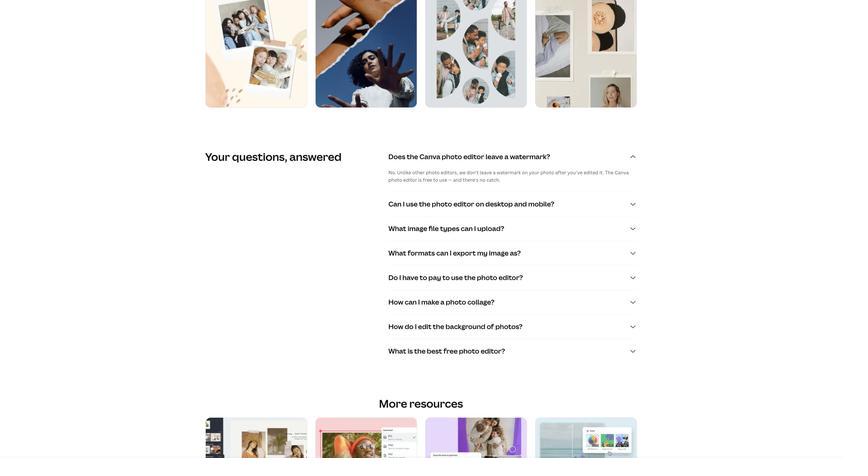 Task type: vqa. For each thing, say whether or not it's contained in the screenshot.
questions,
yes



Task type: locate. For each thing, give the bounding box(es) containing it.
—
[[448, 177, 452, 183]]

it.
[[600, 170, 604, 176]]

1 horizontal spatial free
[[444, 347, 458, 356]]

1 vertical spatial and
[[515, 200, 527, 209]]

0 vertical spatial leave
[[486, 152, 503, 162]]

what left 'formats'
[[389, 249, 406, 258]]

0 vertical spatial canva
[[420, 152, 441, 162]]

free down other
[[423, 177, 432, 183]]

what down can
[[389, 224, 406, 234]]

your
[[205, 150, 230, 164]]

desktop
[[486, 200, 513, 209]]

0 vertical spatial editor
[[464, 152, 484, 162]]

2 vertical spatial can
[[405, 298, 417, 307]]

and inside no. unlike other photo editors, we don't leave a watermark on your photo after you've edited it. the canva photo editor is free to use — and there's no catch.
[[453, 177, 462, 183]]

and inside dropdown button
[[515, 200, 527, 209]]

can left make
[[405, 298, 417, 307]]

you've
[[568, 170, 583, 176]]

export
[[453, 249, 476, 258]]

i left upload?
[[474, 224, 476, 234]]

0 horizontal spatial use
[[406, 200, 418, 209]]

editor?
[[499, 274, 523, 283], [481, 347, 505, 356]]

2 horizontal spatial a
[[505, 152, 509, 162]]

photo right your in the top of the page
[[541, 170, 554, 176]]

mobile?
[[529, 200, 555, 209]]

canva inside no. unlike other photo editors, we don't leave a watermark on your photo after you've edited it. the canva photo editor is free to use — and there's no catch.
[[615, 170, 629, 176]]

1 vertical spatial image
[[489, 249, 509, 258]]

1 how from the top
[[389, 298, 404, 307]]

image left file
[[408, 224, 427, 234]]

0 vertical spatial and
[[453, 177, 462, 183]]

how for how can i make a photo collage?
[[389, 298, 404, 307]]

do i have to pay to use the photo editor?
[[389, 274, 523, 283]]

1 horizontal spatial and
[[515, 200, 527, 209]]

0 horizontal spatial a
[[441, 298, 445, 307]]

0 vertical spatial what
[[389, 224, 406, 234]]

0 vertical spatial use
[[439, 177, 447, 183]]

i inside dropdown button
[[399, 274, 401, 283]]

can right types
[[461, 224, 473, 234]]

free right best
[[444, 347, 458, 356]]

editor? inside dropdown button
[[481, 347, 505, 356]]

use right pay
[[451, 274, 463, 283]]

3 what from the top
[[389, 347, 406, 356]]

how
[[389, 298, 404, 307], [389, 323, 404, 332]]

canva right the on the top
[[615, 170, 629, 176]]

1 vertical spatial how
[[389, 323, 404, 332]]

your
[[529, 170, 540, 176]]

1 vertical spatial free
[[444, 347, 458, 356]]

1 horizontal spatial image
[[489, 249, 509, 258]]

2 vertical spatial editor
[[454, 200, 474, 209]]

can right 'formats'
[[437, 249, 449, 258]]

photo
[[442, 152, 462, 162], [426, 170, 440, 176], [541, 170, 554, 176], [389, 177, 402, 183], [432, 200, 452, 209], [477, 274, 497, 283], [446, 298, 466, 307], [459, 347, 480, 356]]

free inside dropdown button
[[444, 347, 458, 356]]

as?
[[510, 249, 521, 258]]

use left the —
[[439, 177, 447, 183]]

2 vertical spatial use
[[451, 274, 463, 283]]

the right the does
[[407, 152, 418, 162]]

can i use the photo editor on desktop and mobile?
[[389, 200, 555, 209]]

editor inside no. unlike other photo editors, we don't leave a watermark on your photo after you've edited it. the canva photo editor is free to use — and there's no catch.
[[403, 177, 417, 183]]

photo up what image file types can i upload?
[[432, 200, 452, 209]]

1 vertical spatial a
[[493, 170, 496, 176]]

0 vertical spatial a
[[505, 152, 509, 162]]

on
[[522, 170, 528, 176], [476, 200, 484, 209]]

image right my
[[489, 249, 509, 258]]

a inside dropdown button
[[441, 298, 445, 307]]

1 vertical spatial editor
[[403, 177, 417, 183]]

a inside no. unlike other photo editors, we don't leave a watermark on your photo after you've edited it. the canva photo editor is free to use — and there's no catch.
[[493, 170, 496, 176]]

1 horizontal spatial is
[[418, 177, 422, 183]]

0 vertical spatial editor?
[[499, 274, 523, 283]]

0 horizontal spatial on
[[476, 200, 484, 209]]

0 vertical spatial is
[[418, 177, 422, 183]]

use inside dropdown button
[[406, 200, 418, 209]]

1 horizontal spatial canva
[[615, 170, 629, 176]]

leave up no
[[480, 170, 492, 176]]

0 vertical spatial can
[[461, 224, 473, 234]]

1 horizontal spatial a
[[493, 170, 496, 176]]

2 what from the top
[[389, 249, 406, 258]]

1 horizontal spatial on
[[522, 170, 528, 176]]

i
[[403, 200, 405, 209], [474, 224, 476, 234], [450, 249, 452, 258], [399, 274, 401, 283], [418, 298, 420, 307], [415, 323, 417, 332]]

father and son in a geometric photo collage template image
[[426, 0, 527, 108]]

free
[[423, 177, 432, 183], [444, 347, 458, 356]]

is inside no. unlike other photo editors, we don't leave a watermark on your photo after you've edited it. the canva photo editor is free to use — and there's no catch.
[[418, 177, 422, 183]]

and right the —
[[453, 177, 462, 183]]

1 vertical spatial on
[[476, 200, 484, 209]]

canva up other
[[420, 152, 441, 162]]

1 vertical spatial use
[[406, 200, 418, 209]]

how for how do i edit the background of photos?
[[389, 323, 404, 332]]

what is the best free photo editor? button
[[389, 340, 637, 364]]

do
[[389, 274, 398, 283]]

1 what from the top
[[389, 224, 406, 234]]

what down "do"
[[389, 347, 406, 356]]

1 horizontal spatial can
[[437, 249, 449, 258]]

0 vertical spatial on
[[522, 170, 528, 176]]

formats
[[408, 249, 435, 258]]

and
[[453, 177, 462, 183], [515, 200, 527, 209]]

what inside dropdown button
[[389, 249, 406, 258]]

1 vertical spatial can
[[437, 249, 449, 258]]

0 horizontal spatial and
[[453, 177, 462, 183]]

use right can
[[406, 200, 418, 209]]

1 vertical spatial is
[[408, 347, 413, 356]]

the right edit
[[433, 323, 444, 332]]

0 horizontal spatial to
[[420, 274, 427, 283]]

editors,
[[441, 170, 458, 176]]

2 vertical spatial a
[[441, 298, 445, 307]]

2 vertical spatial what
[[389, 347, 406, 356]]

more
[[379, 397, 407, 411]]

watermark
[[497, 170, 521, 176]]

what for what formats can i export my image as?
[[389, 249, 406, 258]]

a up catch.
[[493, 170, 496, 176]]

0 vertical spatial how
[[389, 298, 404, 307]]

we
[[459, 170, 466, 176]]

1 vertical spatial what
[[389, 249, 406, 258]]

how down do
[[389, 298, 404, 307]]

0 vertical spatial free
[[423, 177, 432, 183]]

photo down do i have to pay to use the photo editor?
[[446, 298, 466, 307]]

use
[[439, 177, 447, 183], [406, 200, 418, 209], [451, 274, 463, 283]]

editor up don't
[[464, 152, 484, 162]]

what
[[389, 224, 406, 234], [389, 249, 406, 258], [389, 347, 406, 356]]

the inside dropdown button
[[407, 152, 418, 162]]

does
[[389, 152, 406, 162]]

editor
[[464, 152, 484, 162], [403, 177, 417, 183], [454, 200, 474, 209]]

0 horizontal spatial image
[[408, 224, 427, 234]]

and left mobile?
[[515, 200, 527, 209]]

a up the watermark
[[505, 152, 509, 162]]

how can i make a photo collage?
[[389, 298, 495, 307]]

don't
[[467, 170, 479, 176]]

on left your in the top of the page
[[522, 170, 528, 176]]

catch.
[[487, 177, 501, 183]]

no.
[[389, 170, 396, 176]]

the
[[407, 152, 418, 162], [419, 200, 431, 209], [464, 274, 476, 283], [433, 323, 444, 332], [414, 347, 426, 356]]

image
[[408, 224, 427, 234], [489, 249, 509, 258]]

0 horizontal spatial is
[[408, 347, 413, 356]]

photo inside how can i make a photo collage? dropdown button
[[446, 298, 466, 307]]

2 horizontal spatial can
[[461, 224, 473, 234]]

what for what is the best free photo editor?
[[389, 347, 406, 356]]

use inside dropdown button
[[451, 274, 463, 283]]

photo up editors,
[[442, 152, 462, 162]]

can inside dropdown button
[[437, 249, 449, 258]]

on left desktop
[[476, 200, 484, 209]]

how left "do"
[[389, 323, 404, 332]]

editor? down of
[[481, 347, 505, 356]]

1 vertical spatial leave
[[480, 170, 492, 176]]

to right pay
[[443, 274, 450, 283]]

how can i make a photo collage? button
[[389, 291, 637, 315]]

more resources
[[379, 397, 463, 411]]

do i have to pay to use the photo editor? button
[[389, 266, 637, 290]]

to left pay
[[420, 274, 427, 283]]

can
[[389, 200, 402, 209]]

unlike
[[397, 170, 411, 176]]

make
[[422, 298, 439, 307]]

1 vertical spatial canva
[[615, 170, 629, 176]]

leave up the watermark
[[486, 152, 503, 162]]

no
[[480, 177, 486, 183]]

canva
[[420, 152, 441, 162], [615, 170, 629, 176]]

is
[[418, 177, 422, 183], [408, 347, 413, 356]]

1 horizontal spatial to
[[433, 177, 438, 183]]

my
[[477, 249, 488, 258]]

2 how from the top
[[389, 323, 404, 332]]

2 horizontal spatial use
[[451, 274, 463, 283]]

to left the —
[[433, 177, 438, 183]]

i left export
[[450, 249, 452, 258]]

of
[[487, 323, 494, 332]]

photo down my
[[477, 274, 497, 283]]

on inside no. unlike other photo editors, we don't leave a watermark on your photo after you've edited it. the canva photo editor is free to use — and there's no catch.
[[522, 170, 528, 176]]

1 horizontal spatial use
[[439, 177, 447, 183]]

0 horizontal spatial free
[[423, 177, 432, 183]]

use inside no. unlike other photo editors, we don't leave a watermark on your photo after you've edited it. the canva photo editor is free to use — and there's no catch.
[[439, 177, 447, 183]]

do
[[405, 323, 414, 332]]

editor down the unlike
[[403, 177, 417, 183]]

1 vertical spatial editor?
[[481, 347, 505, 356]]

a right make
[[441, 298, 445, 307]]

photo inside dropdown button
[[432, 200, 452, 209]]

to
[[433, 177, 438, 183], [420, 274, 427, 283], [443, 274, 450, 283]]

i right do
[[399, 274, 401, 283]]

is left best
[[408, 347, 413, 356]]

editor down there's
[[454, 200, 474, 209]]

the left best
[[414, 347, 426, 356]]

photo down background
[[459, 347, 480, 356]]

is down other
[[418, 177, 422, 183]]

leave
[[486, 152, 503, 162], [480, 170, 492, 176]]

what is the best free photo editor?
[[389, 347, 505, 356]]

editor? down what formats can i export my image as? dropdown button
[[499, 274, 523, 283]]

the down export
[[464, 274, 476, 283]]

leave inside dropdown button
[[486, 152, 503, 162]]

a
[[505, 152, 509, 162], [493, 170, 496, 176], [441, 298, 445, 307]]

wall mood board mockup photo collage story template image
[[536, 0, 637, 108]]

can
[[461, 224, 473, 234], [437, 249, 449, 258], [405, 298, 417, 307]]

0 vertical spatial image
[[408, 224, 427, 234]]

0 horizontal spatial canva
[[420, 152, 441, 162]]



Task type: describe. For each thing, give the bounding box(es) containing it.
best
[[427, 347, 442, 356]]

types
[[440, 224, 460, 234]]

editor inside dropdown button
[[464, 152, 484, 162]]

i left make
[[418, 298, 420, 307]]

photo inside does the canva photo editor leave a watermark? dropdown button
[[442, 152, 462, 162]]

photo inside the what is the best free photo editor? dropdown button
[[459, 347, 480, 356]]

the inside dropdown button
[[464, 274, 476, 283]]

other
[[413, 170, 425, 176]]

ripped paper photo collage ig story template image
[[316, 0, 417, 108]]

your questions, answered
[[205, 150, 342, 164]]

answered
[[290, 150, 342, 164]]

resources
[[410, 397, 463, 411]]

a inside dropdown button
[[505, 152, 509, 162]]

editor? inside dropdown button
[[499, 274, 523, 283]]

is inside dropdown button
[[408, 347, 413, 356]]

edited
[[584, 170, 599, 176]]

i right can
[[403, 200, 405, 209]]

on inside dropdown button
[[476, 200, 484, 209]]

i right "do"
[[415, 323, 417, 332]]

the
[[605, 170, 614, 176]]

the up file
[[419, 200, 431, 209]]

questions,
[[232, 150, 287, 164]]

image inside dropdown button
[[489, 249, 509, 258]]

photo down no.
[[389, 177, 402, 183]]

can i use the photo editor on desktop and mobile? button
[[389, 192, 637, 217]]

what for what image file types can i upload?
[[389, 224, 406, 234]]

watermark?
[[510, 152, 550, 162]]

image inside dropdown button
[[408, 224, 427, 234]]

does the canva photo editor leave a watermark?
[[389, 152, 550, 162]]

photos?
[[496, 323, 523, 332]]

does the canva photo editor leave a watermark? button
[[389, 145, 637, 169]]

friends polaroid photo collage template image
[[206, 0, 307, 108]]

to inside no. unlike other photo editors, we don't leave a watermark on your photo after you've edited it. the canva photo editor is free to use — and there's no catch.
[[433, 177, 438, 183]]

file
[[429, 224, 439, 234]]

photo inside dropdown button
[[477, 274, 497, 283]]

leave inside no. unlike other photo editors, we don't leave a watermark on your photo after you've edited it. the canva photo editor is free to use — and there's no catch.
[[480, 170, 492, 176]]

what formats can i export my image as? button
[[389, 242, 637, 266]]

i inside dropdown button
[[450, 249, 452, 258]]

free inside no. unlike other photo editors, we don't leave a watermark on your photo after you've edited it. the canva photo editor is free to use — and there's no catch.
[[423, 177, 432, 183]]

editor inside dropdown button
[[454, 200, 474, 209]]

after
[[556, 170, 567, 176]]

there's
[[463, 177, 479, 183]]

edit
[[418, 323, 432, 332]]

what image file types can i upload? button
[[389, 217, 637, 241]]

pay
[[429, 274, 441, 283]]

have
[[403, 274, 419, 283]]

background
[[446, 323, 486, 332]]

0 horizontal spatial can
[[405, 298, 417, 307]]

collage?
[[468, 298, 495, 307]]

canva inside does the canva photo editor leave a watermark? dropdown button
[[420, 152, 441, 162]]

how do i edit the background of photos?
[[389, 323, 523, 332]]

what formats can i export my image as?
[[389, 249, 521, 258]]

how do i edit the background of photos? button
[[389, 315, 637, 339]]

no. unlike other photo editors, we don't leave a watermark on your photo after you've edited it. the canva photo editor is free to use — and there's no catch.
[[389, 170, 629, 183]]

2 horizontal spatial to
[[443, 274, 450, 283]]

what image file types can i upload?
[[389, 224, 505, 234]]

upload?
[[478, 224, 505, 234]]

photo right other
[[426, 170, 440, 176]]



